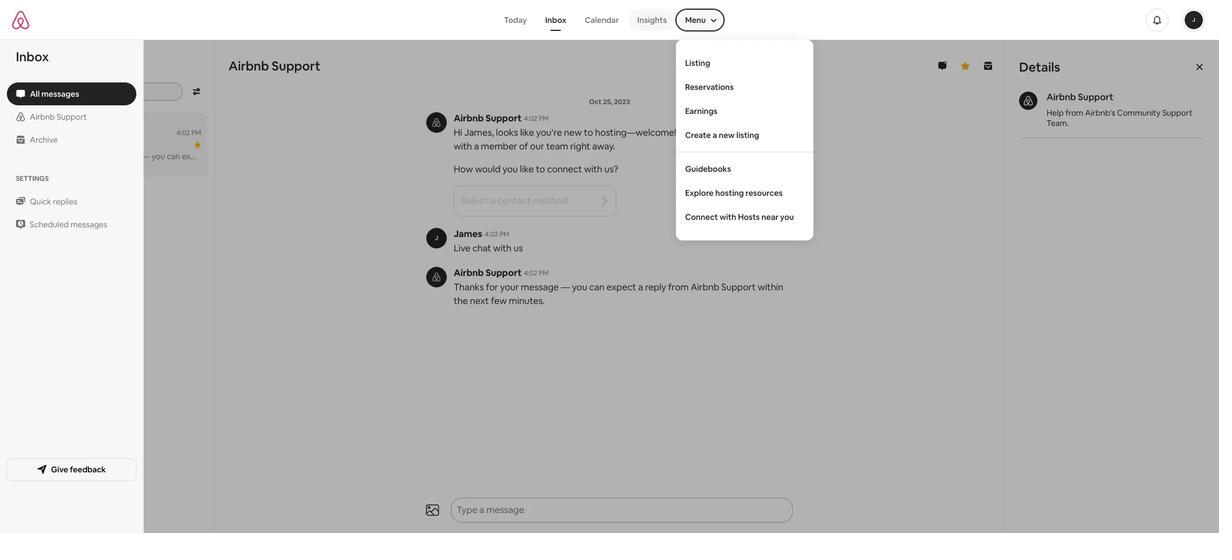 Task type: vqa. For each thing, say whether or not it's contained in the screenshot.
THE ISLANDS
no



Task type: locate. For each thing, give the bounding box(es) containing it.
listing
[[686, 58, 711, 68]]

inbox
[[546, 15, 567, 25], [16, 49, 49, 65]]

0 vertical spatial from
[[1066, 108, 1084, 118]]

1 horizontal spatial few
[[491, 295, 507, 307]]

your down us
[[500, 281, 519, 293]]

you're
[[536, 127, 562, 139]]

1 horizontal spatial —
[[561, 281, 570, 293]]

2 horizontal spatial from
[[1066, 108, 1084, 118]]

2023
[[614, 97, 630, 107]]

airbnb support image
[[1020, 92, 1038, 110], [1020, 92, 1038, 110], [14, 131, 41, 159], [14, 131, 41, 159]]

0 vertical spatial like
[[520, 127, 534, 139]]

thanks
[[48, 151, 75, 162], [454, 281, 484, 293]]

1 vertical spatial —
[[561, 281, 570, 293]]

details element
[[1005, 40, 1220, 153]]

messages
[[50, 58, 109, 74], [41, 89, 79, 99], [71, 220, 108, 230]]

all messages up all messages button
[[32, 58, 109, 74]]

the inside airbnb support 4:02 pm thanks for your message — you can expect a reply from airbnb support within the next few minutes.
[[454, 295, 468, 307]]

0 horizontal spatial —
[[142, 151, 150, 162]]

menu group
[[676, 9, 725, 31]]

2 message from airbnb support image from the top
[[426, 267, 447, 288]]

explore hosting resources
[[686, 188, 783, 198]]

right
[[571, 140, 591, 152]]

1 vertical spatial for
[[486, 281, 498, 293]]

message from airbnb support image
[[426, 112, 447, 133], [426, 267, 447, 288]]

new right get in the right of the page
[[719, 130, 735, 140]]

airbnb
[[229, 58, 269, 74], [1047, 91, 1077, 103], [30, 112, 55, 122], [454, 112, 484, 124], [48, 140, 73, 150], [256, 151, 281, 162], [454, 267, 484, 279], [691, 281, 720, 293]]

0 vertical spatial message from airbnb support image
[[426, 112, 447, 133]]

1 horizontal spatial to
[[584, 127, 593, 139]]

1 vertical spatial messages
[[41, 89, 79, 99]]

0 horizontal spatial thanks
[[48, 151, 75, 162]]

1 horizontal spatial for
[[486, 281, 498, 293]]

1 vertical spatial next
[[470, 295, 489, 307]]

few
[[371, 151, 385, 162], [491, 295, 507, 307]]

1 horizontal spatial next
[[470, 295, 489, 307]]

give feedback
[[51, 465, 106, 475]]

1 horizontal spatial within
[[758, 281, 784, 293]]

1 message from airbnb support image from the top
[[426, 112, 447, 133]]

our
[[530, 140, 545, 152]]

connect with hosts near you link
[[676, 205, 814, 229]]

create a new listing link
[[676, 123, 814, 147]]

select to open user profile for james image
[[426, 228, 447, 249], [426, 228, 447, 249]]

for down chat
[[486, 281, 498, 293]]

you inside airbnb support 4:02 pm thanks for your message — you can expect a reply from airbnb support within the next few minutes.
[[572, 281, 588, 293]]

0 horizontal spatial within
[[314, 151, 337, 162]]

1 like from the top
[[520, 127, 534, 139]]

1 vertical spatial reply
[[646, 281, 667, 293]]

1 vertical spatial like
[[520, 163, 534, 175]]

0 vertical spatial few
[[371, 151, 385, 162]]

1 horizontal spatial your
[[500, 281, 519, 293]]

quick replies
[[30, 197, 77, 207]]

0 vertical spatial thanks
[[48, 151, 75, 162]]

1 horizontal spatial inbox
[[546, 15, 567, 25]]

you
[[717, 127, 733, 139], [152, 151, 165, 162], [503, 163, 518, 175], [781, 212, 795, 222], [572, 281, 588, 293]]

guidebooks link
[[676, 157, 814, 181]]

how
[[454, 163, 473, 175]]

connect
[[686, 212, 718, 222]]

1 vertical spatial message from airbnb support image
[[426, 267, 447, 288]]

details
[[1020, 59, 1061, 75]]

1 message from airbnb support image from the top
[[426, 112, 447, 133]]

thanks down archive
[[48, 151, 75, 162]]

can
[[167, 151, 180, 162], [590, 281, 605, 293]]

menu button
[[676, 9, 725, 31]]

airbnb inside airbnb support 4:02 pm hi james, looks like you're new to hosting—welcome! let's get you connected with a member of our team right away.
[[454, 112, 484, 124]]

like up of
[[520, 127, 534, 139]]

away.
[[593, 140, 616, 152]]

2 vertical spatial from
[[669, 281, 689, 293]]

2 message from airbnb support image from the top
[[426, 267, 447, 288]]

get
[[701, 127, 715, 139]]

star image
[[194, 142, 201, 148]]

1 vertical spatial can
[[590, 281, 605, 293]]

—
[[142, 151, 150, 162], [561, 281, 570, 293]]

airbnb support button
[[7, 105, 136, 128]]

today link
[[495, 9, 536, 31]]

1 horizontal spatial expect
[[607, 281, 637, 293]]

new up right
[[564, 127, 582, 139]]

from
[[1066, 108, 1084, 118], [236, 151, 254, 162], [669, 281, 689, 293]]

messages up 'airbnb support' button
[[41, 89, 79, 99]]

like
[[520, 127, 534, 139], [520, 163, 534, 175]]

connected
[[735, 127, 780, 139]]

a inside airbnb support 4:02 pm thanks for your message — you can expect a reply from airbnb support within the next few minutes.
[[639, 281, 644, 293]]

messages for all messages button
[[41, 89, 79, 99]]

message from airbnb support image inside the airbnb support sent hi james, looks like you're new to hosting—welcome! let's get you connected with a member of our team right away.. sent oct 25, 2023, 4:02 pm group
[[426, 112, 447, 133]]

all messages heading
[[32, 58, 109, 74]]

archive
[[30, 135, 58, 145]]

can inside airbnb support 4:02 pm thanks for your message — you can expect a reply from airbnb support within the next few minutes.
[[590, 281, 605, 293]]

all messages up 'airbnb support' button
[[30, 89, 79, 99]]

james
[[454, 228, 483, 240]]

reply
[[216, 151, 234, 162], [646, 281, 667, 293]]

the
[[339, 151, 351, 162], [454, 295, 468, 307]]

2 vertical spatial messages
[[71, 220, 108, 230]]

0 vertical spatial message from airbnb support image
[[426, 112, 447, 133]]

hosting—welcome!
[[595, 127, 677, 139]]

next
[[353, 151, 369, 162], [470, 295, 489, 307]]

4:02 pm
[[177, 128, 201, 138]]

with down hi
[[454, 140, 472, 152]]

1 vertical spatial airbnb support
[[30, 112, 87, 122]]

0 vertical spatial airbnb support
[[229, 58, 321, 74]]

airbnb inside button
[[30, 112, 55, 122]]

0 horizontal spatial from
[[236, 151, 254, 162]]

— inside airbnb support 4:02 pm thanks for your message — you can expect a reply from airbnb support within the next few minutes.
[[561, 281, 570, 293]]

1 horizontal spatial minutes.
[[509, 295, 545, 307]]

conversation with airbnb support heading
[[229, 58, 918, 74]]

1 vertical spatial your
[[500, 281, 519, 293]]

1 vertical spatial within
[[758, 281, 784, 293]]

1 horizontal spatial thanks
[[454, 281, 484, 293]]

minutes.
[[387, 151, 418, 162], [509, 295, 545, 307]]

1 vertical spatial thanks
[[454, 281, 484, 293]]

0 vertical spatial to
[[584, 127, 593, 139]]

4:02 inside airbnb support 4:02 pm thanks for your message — you can expect a reply from airbnb support within the next few minutes.
[[524, 269, 538, 278]]

of
[[520, 140, 528, 152]]

0 horizontal spatial the
[[339, 151, 351, 162]]

like down of
[[520, 163, 534, 175]]

message from airbnb support image inside the airbnb support sent hi james, looks like you're new to hosting—welcome! let's get you connected with a member of our team right away.. sent oct 25, 2023, 4:02 pm group
[[426, 112, 447, 133]]

thanks down live
[[454, 281, 484, 293]]

today
[[504, 15, 527, 25]]

1 vertical spatial inbox
[[16, 49, 49, 65]]

guidebooks
[[686, 164, 732, 174]]

for down 'airbnb support' button
[[76, 151, 87, 162]]

1 horizontal spatial reply
[[646, 281, 667, 293]]

us?
[[605, 163, 619, 175]]

1 horizontal spatial can
[[590, 281, 605, 293]]

inbox up all messages button
[[16, 49, 49, 65]]

pm inside james 4:02 pm live chat with us
[[500, 230, 510, 239]]

0 vertical spatial the
[[339, 151, 351, 162]]

give feedback button
[[7, 458, 136, 481]]

message from airbnb support image
[[426, 112, 447, 133], [426, 267, 447, 288]]

with left us
[[494, 242, 512, 255]]

minutes. inside airbnb support 4:02 pm thanks for your message — you can expect a reply from airbnb support within the next few minutes.
[[509, 295, 545, 307]]

all messages
[[32, 58, 109, 74], [30, 89, 79, 99]]

support
[[272, 58, 321, 74], [1079, 91, 1114, 103], [1163, 108, 1193, 118], [57, 112, 87, 122], [486, 112, 522, 124], [75, 140, 105, 150], [282, 151, 313, 162], [486, 267, 522, 279], [722, 281, 756, 293]]

airbnb support help from airbnb's community support team.
[[1047, 91, 1193, 128]]

1 vertical spatial to
[[536, 163, 545, 175]]

message inside airbnb support 4:02 pm thanks for your message — you can expect a reply from airbnb support within the next few minutes.
[[521, 281, 559, 293]]

inbox right today link
[[546, 15, 567, 25]]

near
[[762, 212, 779, 222]]

1 horizontal spatial message
[[521, 281, 559, 293]]

2 like from the top
[[520, 163, 534, 175]]

0 horizontal spatial expect
[[182, 151, 208, 162]]

1 vertical spatial all messages
[[30, 89, 79, 99]]

from inside airbnb support help from airbnb's community support team.
[[1066, 108, 1084, 118]]

0 horizontal spatial minutes.
[[387, 151, 418, 162]]

1 vertical spatial from
[[236, 151, 254, 162]]

us
[[514, 242, 523, 255]]

your
[[89, 151, 105, 162], [500, 281, 519, 293]]

1 vertical spatial few
[[491, 295, 507, 307]]

for
[[76, 151, 87, 162], [486, 281, 498, 293]]

pm
[[539, 114, 549, 123], [192, 128, 201, 138], [500, 230, 510, 239], [539, 269, 549, 278]]

1 horizontal spatial from
[[669, 281, 689, 293]]

all up 'airbnb support' button
[[30, 89, 40, 99]]

expect
[[182, 151, 208, 162], [607, 281, 637, 293]]

your down 'airbnb support' button
[[89, 151, 105, 162]]

messages for the scheduled messages button
[[71, 220, 108, 230]]

0 horizontal spatial message
[[107, 151, 140, 162]]

new
[[564, 127, 582, 139], [719, 130, 735, 140]]

1 vertical spatial expect
[[607, 281, 637, 293]]

0 vertical spatial —
[[142, 151, 150, 162]]

settings
[[16, 174, 49, 183]]

message
[[107, 151, 140, 162], [521, 281, 559, 293]]

0 vertical spatial message
[[107, 151, 140, 162]]

Search text field
[[34, 86, 175, 97]]

with left us?
[[584, 163, 603, 175]]

0 horizontal spatial your
[[89, 151, 105, 162]]

0 horizontal spatial new
[[564, 127, 582, 139]]

all messages inside all messages button
[[30, 89, 79, 99]]

1 vertical spatial minutes.
[[509, 295, 545, 307]]

calendar link
[[576, 9, 629, 31]]

messages up all messages button
[[50, 58, 109, 74]]

0 vertical spatial for
[[76, 151, 87, 162]]

all inside button
[[30, 89, 40, 99]]

messages down quick replies button
[[71, 220, 108, 230]]

with inside james 4:02 pm live chat with us
[[494, 242, 512, 255]]

1 vertical spatial all
[[30, 89, 40, 99]]

1 vertical spatial the
[[454, 295, 468, 307]]

all up all messages button
[[32, 58, 47, 74]]

airbnb support
[[229, 58, 321, 74], [30, 112, 87, 122], [48, 140, 105, 150]]

live
[[454, 242, 471, 255]]

all
[[32, 58, 47, 74], [30, 89, 40, 99]]

0 vertical spatial reply
[[216, 151, 234, 162]]

0 vertical spatial next
[[353, 151, 369, 162]]

1 vertical spatial message
[[521, 281, 559, 293]]

to down the our
[[536, 163, 545, 175]]

from inside airbnb support 4:02 pm thanks for your message — you can expect a reply from airbnb support within the next few minutes.
[[669, 281, 689, 293]]

1 vertical spatial message from airbnb support image
[[426, 267, 447, 288]]

inbox link
[[536, 9, 576, 31]]

with
[[454, 140, 472, 152], [584, 163, 603, 175], [720, 212, 737, 222], [494, 242, 512, 255]]

how would you like to connect with us?
[[454, 163, 619, 175]]

0 vertical spatial can
[[167, 151, 180, 162]]

4:02 inside airbnb support 4:02 pm hi james, looks like you're new to hosting—welcome! let's get you connected with a member of our team right away.
[[524, 114, 538, 123]]

to up right
[[584, 127, 593, 139]]

quick replies button
[[7, 190, 136, 213]]

1 horizontal spatial new
[[719, 130, 735, 140]]

1 horizontal spatial the
[[454, 295, 468, 307]]

0 vertical spatial expect
[[182, 151, 208, 162]]

message from airbnb support image for thanks
[[426, 267, 447, 288]]

to
[[584, 127, 593, 139], [536, 163, 545, 175]]



Task type: describe. For each thing, give the bounding box(es) containing it.
like inside airbnb support 4:02 pm hi james, looks like you're new to hosting—welcome! let's get you connected with a member of our team right away.
[[520, 127, 534, 139]]

archive button
[[7, 128, 136, 151]]

explore
[[686, 188, 714, 198]]

with inside airbnb support 4:02 pm hi james, looks like you're new to hosting—welcome! let's get you connected with a member of our team right away.
[[454, 140, 472, 152]]

calendar
[[585, 15, 619, 25]]

0 vertical spatial messages
[[50, 58, 109, 74]]

0 horizontal spatial reply
[[216, 151, 234, 162]]

reply inside airbnb support 4:02 pm thanks for your message — you can expect a reply from airbnb support within the next few minutes.
[[646, 281, 667, 293]]

support inside airbnb support 4:02 pm hi james, looks like you're new to hosting—welcome! let's get you connected with a member of our team right away.
[[486, 112, 522, 124]]

looks
[[496, 127, 518, 139]]

message from airbnb support image for hi
[[426, 112, 447, 133]]

hi
[[454, 127, 463, 139]]

team.
[[1047, 118, 1070, 128]]

james button
[[454, 228, 483, 241]]

create a new listing
[[686, 130, 760, 140]]

within inside airbnb support 4:02 pm thanks for your message — you can expect a reply from airbnb support within the next few minutes.
[[758, 281, 784, 293]]

airbnb's
[[1086, 108, 1116, 118]]

oct 25, 2023
[[589, 97, 630, 107]]

all messages button
[[7, 83, 136, 105]]

0 vertical spatial all
[[32, 58, 47, 74]]

earnings
[[686, 106, 718, 116]]

hosts
[[738, 212, 760, 222]]

pm inside airbnb support 4:02 pm thanks for your message — you can expect a reply from airbnb support within the next few minutes.
[[539, 269, 549, 278]]

member
[[481, 140, 518, 152]]

airbnb support 4:02 pm thanks for your message — you can expect a reply from airbnb support within the next few minutes.
[[454, 267, 784, 307]]

airbnb inside airbnb support help from airbnb's community support team.
[[1047, 91, 1077, 103]]

connect with hosts near you
[[686, 212, 795, 222]]

explore hosting resources link
[[676, 181, 814, 205]]

0 horizontal spatial inbox
[[16, 49, 49, 65]]

oct
[[589, 97, 602, 107]]

hosting
[[716, 188, 744, 198]]

your inside airbnb support 4:02 pm thanks for your message — you can expect a reply from airbnb support within the next few minutes.
[[500, 281, 519, 293]]

0 vertical spatial inbox
[[546, 15, 567, 25]]

message from airbnb support image for thanks
[[426, 267, 447, 288]]

0 horizontal spatial to
[[536, 163, 545, 175]]

you inside airbnb support 4:02 pm hi james, looks like you're new to hosting—welcome! let's get you connected with a member of our team right away.
[[717, 127, 733, 139]]

4:02 inside james 4:02 pm live chat with us
[[485, 230, 498, 239]]

resources
[[746, 188, 783, 198]]

reservations link
[[676, 75, 814, 99]]

support inside button
[[57, 112, 87, 122]]

let's
[[679, 127, 699, 139]]

insights
[[638, 15, 667, 25]]

for inside airbnb support 4:02 pm thanks for your message — you can expect a reply from airbnb support within the next few minutes.
[[486, 281, 498, 293]]

would
[[475, 163, 501, 175]]

james 4:02 pm live chat with us
[[454, 228, 523, 255]]

0 horizontal spatial few
[[371, 151, 385, 162]]

0 vertical spatial your
[[89, 151, 105, 162]]

thanks inside airbnb support 4:02 pm thanks for your message — you can expect a reply from airbnb support within the next few minutes.
[[454, 281, 484, 293]]

replies
[[53, 197, 77, 207]]

pm inside airbnb support 4:02 pm hi james, looks like you're new to hosting—welcome! let's get you connected with a member of our team right away.
[[539, 114, 549, 123]]

0 vertical spatial within
[[314, 151, 337, 162]]

expect inside airbnb support 4:02 pm thanks for your message — you can expect a reply from airbnb support within the next few minutes.
[[607, 281, 637, 293]]

team
[[547, 140, 569, 152]]

airbnb support sent hi james, looks like you're new to hosting—welcome! let's get you connected with a member of our team right away.. sent oct 25, 2023, 4:02 pm group
[[414, 84, 806, 154]]

thanks for your message — you can expect a reply from airbnb support within the next few minutes.
[[48, 151, 418, 162]]

2 vertical spatial airbnb support
[[48, 140, 105, 150]]

0 vertical spatial all messages
[[32, 58, 109, 74]]

give
[[51, 465, 68, 475]]

earnings link
[[676, 99, 814, 123]]

community
[[1118, 108, 1161, 118]]

help
[[1047, 108, 1064, 118]]

airbnb support inside button
[[30, 112, 87, 122]]

quick
[[30, 197, 51, 207]]

0 horizontal spatial next
[[353, 151, 369, 162]]

james,
[[465, 127, 494, 139]]

connect
[[547, 163, 582, 175]]

scheduled messages button
[[7, 213, 136, 236]]

few inside airbnb support 4:02 pm thanks for your message — you can expect a reply from airbnb support within the next few minutes.
[[491, 295, 507, 307]]

create
[[686, 130, 711, 140]]

listing link
[[676, 51, 814, 75]]

a inside airbnb support 4:02 pm hi james, looks like you're new to hosting—welcome! let's get you connected with a member of our team right away.
[[474, 140, 479, 152]]

reservations
[[686, 82, 734, 92]]

Type a message text field
[[452, 499, 772, 522]]

with left the hosts
[[720, 212, 737, 222]]

next inside airbnb support 4:02 pm thanks for your message — you can expect a reply from airbnb support within the next few minutes.
[[470, 295, 489, 307]]

0 horizontal spatial can
[[167, 151, 180, 162]]

25,
[[603, 97, 613, 107]]

menu
[[686, 15, 706, 25]]

to inside airbnb support 4:02 pm hi james, looks like you're new to hosting—welcome! let's get you connected with a member of our team right away.
[[584, 127, 593, 139]]

listing
[[737, 130, 760, 140]]

0 vertical spatial minutes.
[[387, 151, 418, 162]]

airbnb support 4:02 pm hi james, looks like you're new to hosting—welcome! let's get you connected with a member of our team right away.
[[454, 112, 780, 152]]

new inside airbnb support 4:02 pm hi james, looks like you're new to hosting—welcome! let's get you connected with a member of our team right away.
[[564, 127, 582, 139]]

insights link
[[629, 9, 676, 31]]

main navigation menu image
[[1185, 11, 1204, 29]]

scheduled messages
[[30, 220, 108, 230]]

message from airbnb support image for hi
[[426, 112, 447, 133]]

scheduled
[[30, 220, 69, 230]]

feedback
[[70, 465, 106, 475]]

chat
[[473, 242, 492, 255]]

0 horizontal spatial for
[[76, 151, 87, 162]]



